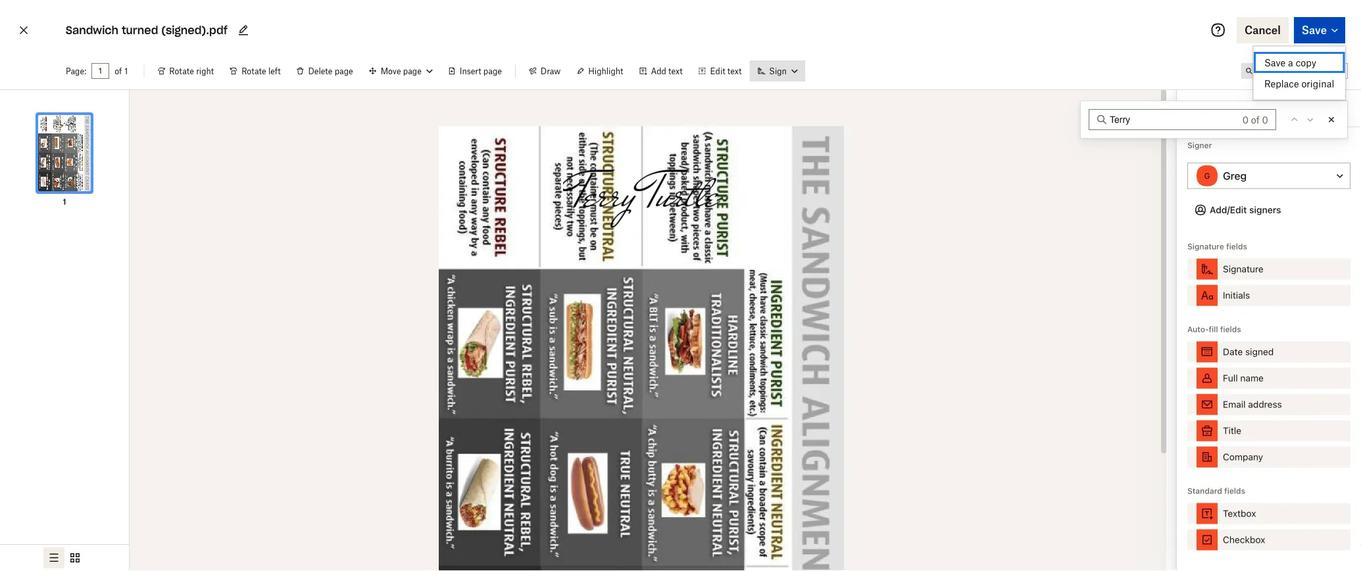 Task type: describe. For each thing, give the bounding box(es) containing it.
save
[[1264, 57, 1286, 68]]

edit
[[710, 66, 725, 76]]

delete page
[[308, 66, 353, 76]]

Search in this document text field
[[1110, 112, 1240, 127]]

sandwich turned (signed).pdf
[[66, 23, 227, 37]]

Button to change sidebar grid view to list view radio
[[43, 548, 64, 569]]

copy
[[1296, 57, 1316, 68]]

add
[[651, 66, 666, 76]]

text for edit text
[[727, 66, 742, 76]]

edit text
[[710, 66, 742, 76]]

(signed).pdf
[[161, 23, 227, 37]]

page 1. selected thumbnail preview element
[[22, 101, 107, 209]]

original
[[1302, 78, 1334, 89]]

right
[[196, 66, 214, 76]]

page for delete page
[[335, 66, 353, 76]]

page for insert page
[[483, 66, 502, 76]]

rotate for rotate right
[[169, 66, 194, 76]]

page:
[[66, 66, 86, 76]]

delete page button
[[288, 61, 361, 82]]

2 0 from the left
[[1262, 114, 1268, 125]]

insert
[[460, 66, 481, 76]]

save a copy
[[1264, 57, 1316, 68]]

Button to change sidebar list view to grid view radio
[[64, 548, 86, 569]]

replace original
[[1264, 78, 1334, 89]]



Task type: locate. For each thing, give the bounding box(es) containing it.
text right add
[[668, 66, 683, 76]]

draw
[[541, 66, 561, 76]]

page right insert
[[483, 66, 502, 76]]

rotate inside button
[[169, 66, 194, 76]]

1 horizontal spatial page
[[483, 66, 502, 76]]

None number field
[[98, 66, 103, 76]]

rotate left right
[[169, 66, 194, 76]]

1 horizontal spatial rotate
[[242, 66, 266, 76]]

highlight button
[[569, 61, 631, 82]]

0
[[1242, 114, 1249, 125], [1262, 114, 1268, 125]]

a
[[1288, 57, 1293, 68]]

of
[[115, 66, 122, 76], [1251, 114, 1260, 125]]

1 vertical spatial 1
[[63, 197, 66, 207]]

page right delete
[[335, 66, 353, 76]]

2 page from the left
[[483, 66, 502, 76]]

add text button
[[631, 61, 690, 82]]

delete
[[308, 66, 333, 76]]

0 horizontal spatial 1
[[63, 197, 66, 207]]

rotate left
[[242, 66, 281, 76]]

page inside delete page button
[[335, 66, 353, 76]]

text for add text
[[668, 66, 683, 76]]

1
[[125, 66, 128, 76], [63, 197, 66, 207]]

0 vertical spatial of
[[115, 66, 122, 76]]

2 rotate from the left
[[242, 66, 266, 76]]

of 1
[[115, 66, 128, 76]]

1 vertical spatial of
[[1251, 114, 1260, 125]]

1 horizontal spatial 1
[[125, 66, 128, 76]]

cancel image
[[16, 20, 32, 41]]

turned
[[122, 23, 158, 37]]

rotate left left
[[242, 66, 266, 76]]

edit text button
[[690, 61, 750, 82]]

0 vertical spatial 1
[[125, 66, 128, 76]]

rotate right
[[169, 66, 214, 76]]

2 text from the left
[[727, 66, 742, 76]]

draw button
[[521, 61, 569, 82]]

replace
[[1264, 78, 1299, 89]]

page inside insert page button
[[483, 66, 502, 76]]

1 0 from the left
[[1242, 114, 1249, 125]]

left
[[268, 66, 281, 76]]

1 text from the left
[[668, 66, 683, 76]]

0 horizontal spatial page
[[335, 66, 353, 76]]

rotate for rotate left
[[242, 66, 266, 76]]

rotate
[[169, 66, 194, 76], [242, 66, 266, 76]]

1 horizontal spatial text
[[727, 66, 742, 76]]

insert page button
[[440, 61, 510, 82]]

0 horizontal spatial of
[[115, 66, 122, 76]]

option group
[[0, 545, 129, 572]]

1 rotate from the left
[[169, 66, 194, 76]]

text right edit at the top right of the page
[[727, 66, 742, 76]]

0 horizontal spatial rotate
[[169, 66, 194, 76]]

1 page from the left
[[335, 66, 353, 76]]

sandwich
[[66, 23, 118, 37]]

add text
[[651, 66, 683, 76]]

insert page
[[460, 66, 502, 76]]

text
[[668, 66, 683, 76], [727, 66, 742, 76]]

highlight
[[588, 66, 623, 76]]

rotate inside button
[[242, 66, 266, 76]]

rotate right button
[[150, 61, 222, 82]]

0 horizontal spatial text
[[668, 66, 683, 76]]

1 horizontal spatial of
[[1251, 114, 1260, 125]]

0 horizontal spatial 0
[[1242, 114, 1249, 125]]

page
[[335, 66, 353, 76], [483, 66, 502, 76]]

rotate left button
[[222, 61, 288, 82]]

1 horizontal spatial 0
[[1262, 114, 1268, 125]]

0 of 0
[[1242, 114, 1268, 125]]



Task type: vqa. For each thing, say whether or not it's contained in the screenshot.
tab list containing Documents
no



